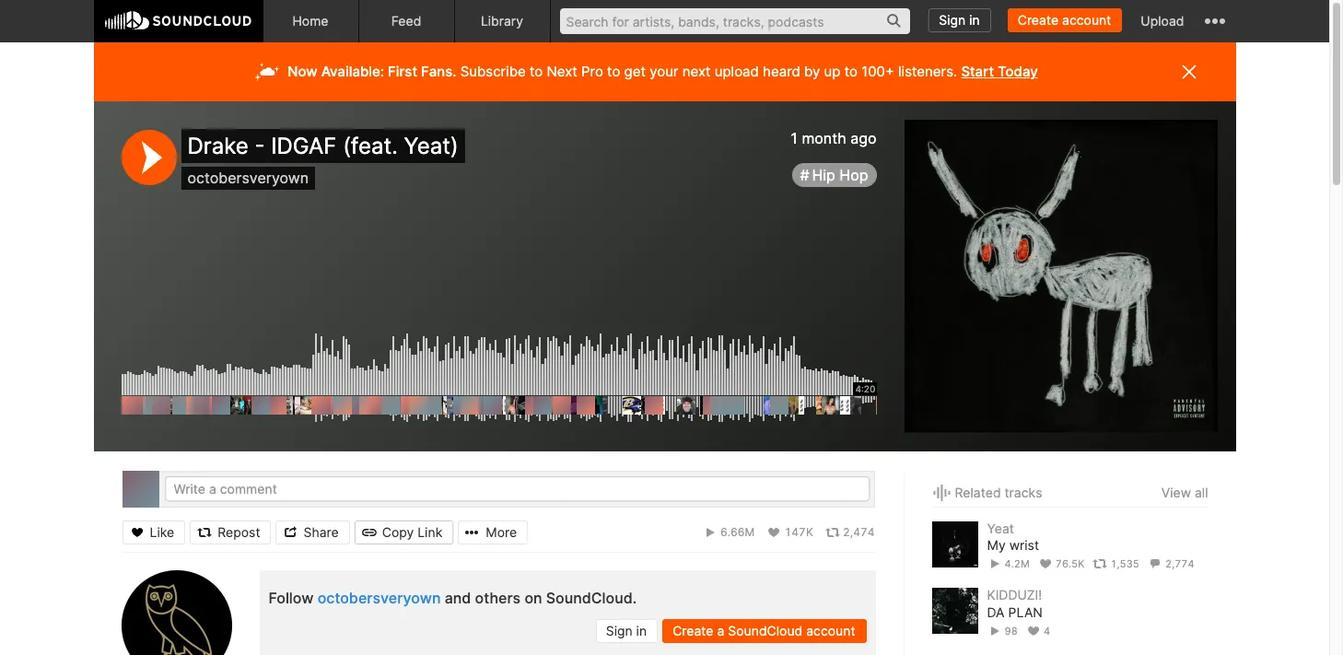 Task type: locate. For each thing, give the bounding box(es) containing it.
plan
[[1009, 604, 1043, 620]]

to right up
[[845, 63, 858, 80]]

track stats element containing 98
[[988, 621, 1209, 641]]

sign down soundcloud. in the left bottom of the page
[[606, 623, 633, 638]]

1 vertical spatial track stats element
[[988, 554, 1209, 575]]

1 horizontal spatial create
[[1018, 12, 1059, 28]]

2 horizontal spatial to
[[845, 63, 858, 80]]

account
[[1063, 12, 1112, 28], [807, 623, 856, 638]]

1 vertical spatial sign in button
[[596, 619, 658, 643]]

sign in up start
[[939, 12, 980, 28]]

1 vertical spatial sign in
[[606, 623, 647, 638]]

soundcloud
[[728, 623, 803, 638]]

kidduzi! da plan
[[988, 587, 1043, 620]]

1 horizontal spatial sign
[[939, 12, 966, 28]]

in
[[970, 12, 980, 28], [636, 623, 647, 638]]

sign in down soundcloud. in the left bottom of the page
[[606, 623, 647, 638]]

month
[[802, 129, 847, 147]]

heard
[[763, 63, 801, 80]]

1 horizontal spatial sign in
[[939, 12, 980, 28]]

3 to from the left
[[845, 63, 858, 80]]

copy
[[382, 524, 414, 540]]

1 horizontal spatial sign in button
[[929, 8, 991, 32]]

1 vertical spatial account
[[807, 623, 856, 638]]

octobersveryown
[[188, 169, 309, 187], [318, 589, 441, 607]]

2,474
[[843, 525, 875, 539]]

147k
[[785, 525, 814, 539]]

account inside "create a soundcloud account" button
[[807, 623, 856, 638]]

sign in button down soundcloud. in the left bottom of the page
[[596, 619, 658, 643]]

track stats element
[[528, 520, 875, 544], [988, 554, 1209, 575], [988, 621, 1209, 641]]

related tracks
[[955, 485, 1043, 500]]

1 horizontal spatial account
[[1063, 12, 1112, 28]]

to left get on the left of the page
[[607, 63, 621, 80]]

copy link
[[382, 524, 443, 540]]

1 horizontal spatial to
[[607, 63, 621, 80]]

1 vertical spatial octobersveryown
[[318, 589, 441, 607]]

octobersveryown link down copy
[[318, 589, 441, 607]]

0 vertical spatial in
[[970, 12, 980, 28]]

create a soundcloud account button
[[663, 619, 867, 643]]

da plan element
[[932, 588, 978, 634]]

1 horizontal spatial in
[[970, 12, 980, 28]]

create account button
[[1008, 8, 1123, 32]]

upload
[[1141, 13, 1185, 29]]

0 horizontal spatial sign in
[[606, 623, 647, 638]]

tracks
[[1005, 485, 1043, 500]]

6.66m
[[721, 525, 755, 539]]

related
[[955, 485, 1001, 500]]

octobersveryown link
[[188, 169, 309, 187], [318, 589, 441, 607]]

0 vertical spatial sign
[[939, 12, 966, 28]]

None search field
[[551, 0, 920, 41]]

sign
[[939, 12, 966, 28], [606, 623, 633, 638]]

0 vertical spatial sign in
[[939, 12, 980, 28]]

2 vertical spatial track stats element
[[988, 621, 1209, 641]]

create
[[1018, 12, 1059, 28], [673, 623, 714, 638]]

1 vertical spatial in
[[636, 623, 647, 638]]

by
[[805, 63, 821, 80]]

0 vertical spatial create
[[1018, 12, 1059, 28]]

1 horizontal spatial octobersveryown link
[[318, 589, 441, 607]]

wrist
[[1010, 537, 1040, 553]]

sign in button up start
[[929, 8, 991, 32]]

sign up listeners.
[[939, 12, 966, 28]]

0 horizontal spatial to
[[530, 63, 543, 80]]

drake - idgaf (feat. yeat) octobersveryown
[[188, 133, 459, 187]]

to
[[530, 63, 543, 80], [607, 63, 621, 80], [845, 63, 858, 80]]

octobersveryown link down -
[[188, 169, 309, 187]]

0 horizontal spatial octobersveryown link
[[188, 169, 309, 187]]

track stats element for yeat
[[988, 554, 1209, 575]]

1 vertical spatial create
[[673, 623, 714, 638]]

track stats element containing 6.66m
[[528, 520, 875, 544]]

upload link
[[1132, 0, 1194, 41]]

to left next
[[530, 63, 543, 80]]

4.2m
[[1005, 558, 1030, 571]]

all
[[1195, 485, 1209, 500]]

my wrist element
[[932, 522, 978, 568]]

account left upload link
[[1063, 12, 1112, 28]]

in up start
[[970, 12, 980, 28]]

octobersveryown down -
[[188, 169, 309, 187]]

sign in for create a soundcloud account
[[606, 623, 647, 638]]

create up today
[[1018, 12, 1059, 28]]

0 horizontal spatial create
[[673, 623, 714, 638]]

0 horizontal spatial sign
[[606, 623, 633, 638]]

0 vertical spatial octobersveryown
[[188, 169, 309, 187]]

0 horizontal spatial in
[[636, 623, 647, 638]]

account right soundcloud
[[807, 623, 856, 638]]

0 horizontal spatial sign in button
[[596, 619, 658, 643]]

yeat my wrist
[[988, 521, 1040, 553]]

0 horizontal spatial account
[[807, 623, 856, 638]]

view
[[1162, 485, 1192, 500]]

0 vertical spatial sign in button
[[929, 8, 991, 32]]

like button
[[122, 520, 185, 544]]

in for create account
[[970, 12, 980, 28]]

1 vertical spatial sign
[[606, 623, 633, 638]]

0 horizontal spatial octobersveryown
[[188, 169, 309, 187]]

track stats element containing 4.2m
[[988, 554, 1209, 575]]

create left 'a'
[[673, 623, 714, 638]]

0 vertical spatial track stats element
[[528, 520, 875, 544]]

drake - idgaf (feat. yeat) element
[[905, 120, 1218, 433]]

like
[[150, 524, 174, 540]]

1,535
[[1111, 558, 1140, 571]]

octobersveryown's avatar element
[[121, 570, 232, 655]]

sign in for create account
[[939, 12, 980, 28]]

0 vertical spatial account
[[1063, 12, 1112, 28]]

octobersveryown inside drake - idgaf (feat. yeat) octobersveryown
[[188, 169, 309, 187]]

octobersveryown down copy
[[318, 589, 441, 607]]

yeat link
[[988, 521, 1015, 536]]

1 to from the left
[[530, 63, 543, 80]]

1,535 link
[[1093, 558, 1140, 571]]

hop
[[840, 166, 869, 185]]

start
[[962, 63, 994, 80]]

next
[[683, 63, 711, 80]]

now
[[288, 63, 318, 80]]

in down soundcloud. in the left bottom of the page
[[636, 623, 647, 638]]

1 month ago
[[791, 129, 877, 147]]

up
[[824, 63, 841, 80]]

sign in
[[939, 12, 980, 28], [606, 623, 647, 638]]



Task type: vqa. For each thing, say whether or not it's contained in the screenshot.
Yeat)
yes



Task type: describe. For each thing, give the bounding box(es) containing it.
1 vertical spatial octobersveryown link
[[318, 589, 441, 607]]

hip
[[812, 166, 836, 185]]

repost button
[[190, 520, 271, 544]]

today
[[998, 63, 1038, 80]]

sign in button for create account
[[929, 8, 991, 32]]

get
[[624, 63, 646, 80]]

first
[[388, 63, 417, 80]]

sign for create account
[[939, 12, 966, 28]]

feed link
[[359, 0, 455, 42]]

share button
[[276, 520, 350, 544]]

and
[[445, 589, 471, 607]]

yeat
[[988, 521, 1015, 536]]

share
[[304, 524, 339, 540]]

copy link button
[[355, 520, 454, 544]]

da
[[988, 604, 1005, 620]]

Write a comment text field
[[165, 476, 870, 501]]

sign in button for create a soundcloud account
[[596, 619, 658, 643]]

available:
[[321, 63, 384, 80]]

home
[[293, 13, 329, 29]]

4
[[1044, 625, 1051, 638]]

follow octobersveryown and others on soundcloud.
[[269, 589, 637, 607]]

idgaf
[[271, 133, 337, 159]]

next
[[547, 63, 578, 80]]

2 to from the left
[[607, 63, 621, 80]]

76.5k
[[1056, 558, 1085, 571]]

library
[[481, 13, 524, 29]]

2,774
[[1166, 558, 1195, 571]]

start today link
[[962, 63, 1038, 80]]

fans.
[[421, 63, 457, 80]]

more
[[486, 524, 517, 540]]

account inside create account button
[[1063, 12, 1112, 28]]

library link
[[455, 0, 551, 42]]

0 vertical spatial octobersveryown link
[[188, 169, 309, 187]]

sound image
[[932, 482, 952, 504]]

view all
[[1162, 485, 1209, 500]]

create for create account
[[1018, 12, 1059, 28]]

link
[[418, 524, 443, 540]]

Search search field
[[560, 8, 911, 34]]

subscribe
[[461, 63, 526, 80]]

repost
[[218, 524, 260, 540]]

my
[[988, 537, 1006, 553]]

76.5k link
[[1038, 558, 1085, 571]]

follow
[[269, 589, 314, 607]]

ago
[[851, 129, 877, 147]]

a
[[717, 623, 725, 638]]

track stats element for kidduzi!
[[988, 621, 1209, 641]]

drake
[[188, 133, 249, 159]]

feed
[[391, 13, 421, 29]]

my wrist link
[[988, 537, 1040, 554]]

1 horizontal spatial octobersveryown
[[318, 589, 441, 607]]

in for create a soundcloud account
[[636, 623, 647, 638]]

147k link
[[767, 525, 814, 540]]

-
[[255, 133, 265, 159]]

your
[[650, 63, 679, 80]]

others
[[475, 589, 521, 607]]

on
[[525, 589, 542, 607]]

98
[[1005, 625, 1018, 638]]

sign for create a soundcloud account
[[606, 623, 633, 638]]

100+
[[862, 63, 895, 80]]

more button
[[458, 520, 528, 544]]

create a soundcloud account
[[673, 623, 856, 638]]

kidduzi! link
[[988, 587, 1043, 603]]

2,474 link
[[826, 525, 875, 540]]

upload
[[715, 63, 759, 80]]

da plan link
[[988, 604, 1043, 621]]

pro
[[582, 63, 604, 80]]

create account
[[1018, 12, 1112, 28]]

kidduzi!
[[988, 587, 1043, 603]]

soundcloud.
[[546, 589, 637, 607]]

create for create a soundcloud account
[[673, 623, 714, 638]]

(feat.
[[343, 133, 398, 159]]

yeat)
[[404, 133, 459, 159]]

1
[[791, 129, 798, 147]]

hip hop
[[812, 166, 869, 185]]

home link
[[263, 0, 359, 42]]

hip hop link
[[793, 163, 877, 187]]

4 link
[[1027, 625, 1051, 638]]

2,774 link
[[1148, 558, 1195, 571]]

listeners.
[[899, 63, 958, 80]]

now available: first fans. subscribe to next pro to get your next upload heard by up to 100+ listeners. start today
[[288, 63, 1038, 80]]



